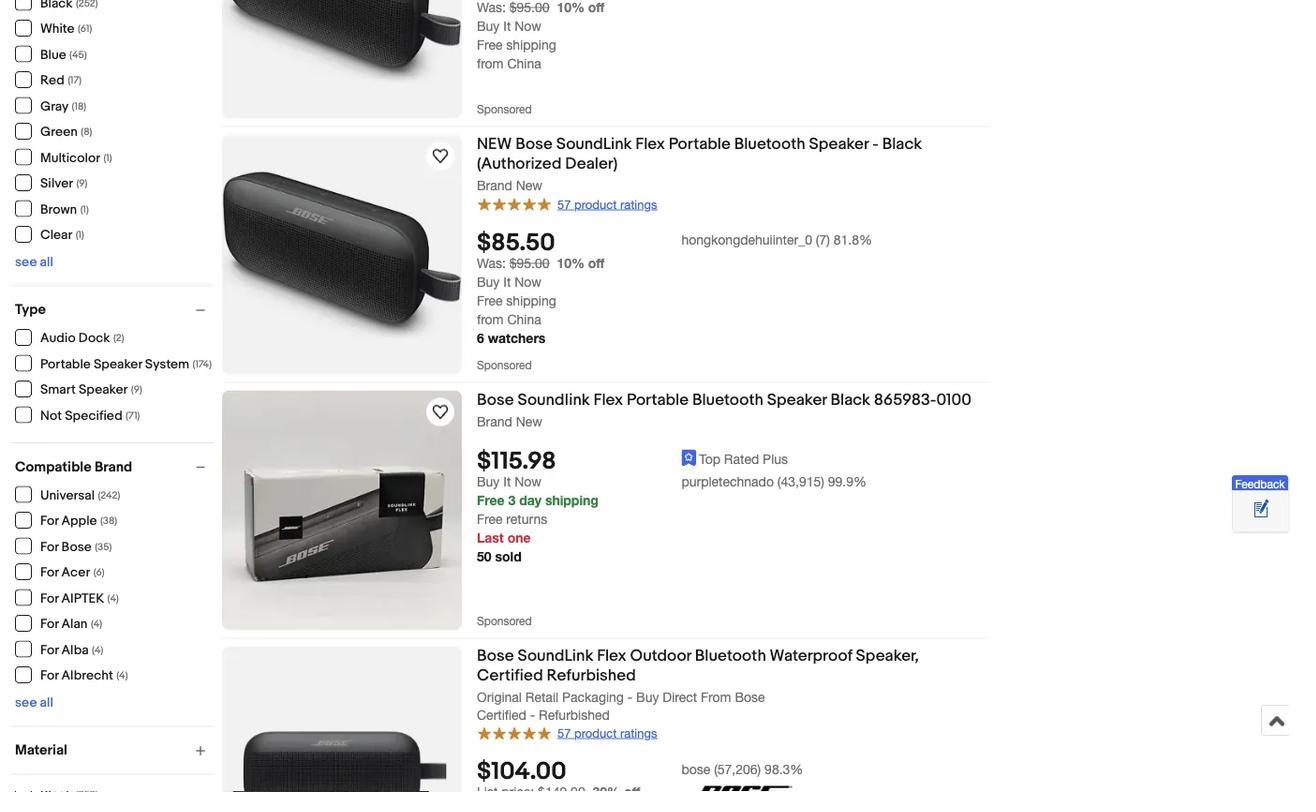Task type: locate. For each thing, give the bounding box(es) containing it.
1 see from the top
[[15, 255, 37, 270]]

all down 'for albrecht (4)'
[[40, 695, 53, 711]]

-
[[873, 135, 879, 154], [628, 690, 633, 705], [530, 707, 535, 722]]

(9) up (71) in the left of the page
[[131, 384, 142, 396]]

1 vertical spatial flex
[[594, 391, 623, 410]]

1 vertical spatial brand
[[477, 414, 513, 429]]

audio dock (2)
[[40, 330, 124, 346]]

new bose soundlink flex portable bluetooth speaker - black (authorized dealer) image
[[222, 0, 462, 83], [222, 171, 462, 339]]

it for buy it now
[[504, 474, 511, 489]]

for left aiptek
[[40, 591, 59, 607]]

(1) inside multicolor (1)
[[103, 152, 112, 164]]

2 horizontal spatial -
[[873, 135, 879, 154]]

4 for from the top
[[40, 591, 59, 607]]

57 product ratings link down retail
[[477, 724, 658, 741]]

see for for albrecht
[[15, 695, 37, 711]]

for for for apple
[[40, 513, 59, 529]]

0 vertical spatial see
[[15, 255, 37, 270]]

brand down (authorized
[[477, 178, 513, 193]]

2 vertical spatial shipping
[[545, 492, 599, 508]]

2 from from the top
[[477, 311, 504, 327]]

(1) for clear
[[76, 229, 84, 241]]

(4) inside 'for albrecht (4)'
[[116, 670, 128, 682]]

from inside buy it now free shipping from china
[[477, 56, 504, 71]]

1 vertical spatial it
[[504, 274, 511, 289]]

(1) inside brown (1)
[[80, 203, 89, 216]]

0 vertical spatial ratings
[[621, 197, 658, 211]]

new down (authorized
[[516, 178, 543, 193]]

speaker,
[[856, 647, 919, 666]]

china
[[508, 56, 542, 71], [508, 311, 542, 327]]

from
[[477, 56, 504, 71], [477, 311, 504, 327]]

1 vertical spatial 57
[[558, 726, 571, 740]]

0 vertical spatial 57 product ratings
[[558, 197, 658, 211]]

certified up original
[[477, 666, 543, 686]]

flex inside bose soundlink flex outdoor bluetooth waterproof speaker, certified refurbished original retail packaging - buy direct from bose certified - refurbished
[[597, 647, 627, 666]]

bluetooth inside bose soundlink flex outdoor bluetooth waterproof speaker, certified refurbished original retail packaging - buy direct from bose certified - refurbished
[[695, 647, 767, 666]]

audio
[[40, 330, 76, 346]]

57 product ratings
[[558, 197, 658, 211], [558, 726, 658, 740]]

2 it from the top
[[504, 274, 511, 289]]

portable inside 'new bose soundlink flex portable bluetooth speaker - black (authorized dealer) brand new'
[[669, 135, 731, 154]]

2 see all button from the top
[[15, 695, 53, 711]]

1 see all from the top
[[15, 255, 53, 270]]

for for for albrecht
[[40, 668, 59, 684]]

flex right dealer)
[[636, 135, 665, 154]]

0 vertical spatial black
[[883, 135, 923, 154]]

1 vertical spatial 57 product ratings
[[558, 726, 658, 740]]

soundlink inside bose soundlink flex outdoor bluetooth waterproof speaker, certified refurbished original retail packaging - buy direct from bose certified - refurbished
[[518, 647, 594, 666]]

new bose soundlink flex portable bluetooth speaker - black (authorized dealer) link
[[477, 135, 989, 177]]

(authorized
[[477, 154, 562, 174]]

speaker
[[809, 135, 869, 154], [94, 356, 142, 372], [79, 382, 128, 398], [768, 391, 827, 410]]

green
[[40, 124, 78, 140]]

1 vertical spatial black
[[831, 391, 871, 410]]

(1) right multicolor
[[103, 152, 112, 164]]

shipping inside purpletechnado (43,915) 99.9% free 3 day shipping free returns last one 50 sold
[[545, 492, 599, 508]]

certified down original
[[477, 707, 527, 722]]

from up 6
[[477, 311, 504, 327]]

(4) for for alba
[[92, 644, 103, 656]]

(4) inside "for alba (4)"
[[92, 644, 103, 656]]

bose inside bose soundlink flex portable bluetooth speaker black 865983-0100 brand new
[[477, 391, 514, 410]]

1 vertical spatial china
[[508, 311, 542, 327]]

1 horizontal spatial (9)
[[131, 384, 142, 396]]

new bose soundlink flex portable bluetooth speaker - black (authorized dealer) brand new
[[477, 135, 923, 193]]

it
[[504, 18, 511, 34], [504, 274, 511, 289], [504, 474, 511, 489]]

now inside buy it now free shipping from china
[[515, 18, 542, 34]]

1 all from the top
[[40, 255, 53, 270]]

speaker inside 'new bose soundlink flex portable bluetooth speaker - black (authorized dealer) brand new'
[[809, 135, 869, 154]]

3 now from the top
[[515, 474, 542, 489]]

buy inside hongkongdehuiinter_0 (7) 81.8% was: $95.00 10% off buy it now free shipping from china 6 watchers
[[477, 274, 500, 289]]

plus
[[763, 451, 788, 466]]

2 vertical spatial bluetooth
[[695, 647, 767, 666]]

0 vertical spatial all
[[40, 255, 53, 270]]

0 vertical spatial new
[[516, 178, 543, 193]]

see all button down clear
[[15, 255, 53, 270]]

white
[[40, 21, 75, 37]]

returns
[[507, 511, 548, 527]]

(71)
[[126, 410, 140, 422]]

1 vertical spatial (1)
[[80, 203, 89, 216]]

57 down retail
[[558, 726, 571, 740]]

57 product ratings link down dealer)
[[477, 195, 658, 212]]

for left alba
[[40, 642, 59, 658]]

1 vertical spatial new
[[516, 414, 543, 429]]

(45)
[[69, 49, 87, 61]]

bose right watch bose soundlink flex portable bluetooth speaker black 865983-0100 icon
[[477, 391, 514, 410]]

1 see all button from the top
[[15, 255, 53, 270]]

0 vertical spatial (1)
[[103, 152, 112, 164]]

0 vertical spatial new bose soundlink flex portable bluetooth speaker - black (authorized dealer) image
[[222, 0, 462, 83]]

0 horizontal spatial black
[[831, 391, 871, 410]]

1 free from the top
[[477, 37, 503, 52]]

brand inside 'new bose soundlink flex portable bluetooth speaker - black (authorized dealer) brand new'
[[477, 178, 513, 193]]

flex
[[636, 135, 665, 154], [594, 391, 623, 410], [597, 647, 627, 666]]

it inside buy it now free shipping from china
[[504, 18, 511, 34]]

silver (9)
[[40, 176, 88, 192]]

0 vertical spatial see all
[[15, 255, 53, 270]]

57 down dealer)
[[558, 197, 571, 211]]

(4) for for aiptek
[[107, 592, 119, 605]]

1 vertical spatial from
[[477, 311, 504, 327]]

see up the type
[[15, 255, 37, 270]]

multicolor
[[40, 150, 100, 166]]

81.8%
[[834, 232, 873, 248]]

1 vertical spatial 57 product ratings link
[[477, 724, 658, 741]]

1 vertical spatial ratings
[[621, 726, 658, 740]]

dealer)
[[566, 154, 618, 174]]

watch new bose soundlink flex portable bluetooth speaker - black (authorized dealer) image
[[429, 145, 452, 167]]

1 now from the top
[[515, 18, 542, 34]]

top rated plus image
[[682, 450, 697, 467]]

see all button
[[15, 255, 53, 270], [15, 695, 53, 711]]

ratings down 'new bose soundlink flex portable bluetooth speaker - black (authorized dealer) brand new'
[[621, 197, 658, 211]]

1 for from the top
[[40, 513, 59, 529]]

1 ratings from the top
[[621, 197, 658, 211]]

see all down clear
[[15, 255, 53, 270]]

see all
[[15, 255, 53, 270], [15, 695, 53, 711]]

see all for for albrecht
[[15, 695, 53, 711]]

alan
[[61, 616, 88, 632]]

retail
[[526, 690, 559, 705]]

1 vertical spatial -
[[628, 690, 633, 705]]

bose soundlink flex outdoor bluetooth waterproof speaker, certified refurbished link
[[477, 647, 989, 689]]

it inside hongkongdehuiinter_0 (7) 81.8% was: $95.00 10% off buy it now free shipping from china 6 watchers
[[504, 274, 511, 289]]

57 product ratings link
[[477, 195, 658, 212], [477, 724, 658, 741]]

0 vertical spatial portable
[[669, 135, 731, 154]]

see all button up material
[[15, 695, 53, 711]]

clear (1)
[[40, 227, 84, 243]]

0 vertical spatial certified
[[477, 666, 543, 686]]

black
[[883, 135, 923, 154], [831, 391, 871, 410]]

top
[[699, 451, 721, 466]]

for down "for alba (4)"
[[40, 668, 59, 684]]

1 vertical spatial see
[[15, 695, 37, 711]]

0 horizontal spatial (9)
[[76, 178, 88, 190]]

$95.00
[[510, 255, 550, 271]]

purpletechnado (43,915) 99.9% free 3 day shipping free returns last one 50 sold
[[477, 474, 867, 564]]

brand up $115.98
[[477, 414, 513, 429]]

1 57 from the top
[[558, 197, 571, 211]]

new inside 'new bose soundlink flex portable bluetooth speaker - black (authorized dealer) brand new'
[[516, 178, 543, 193]]

compatible brand
[[15, 458, 132, 475]]

0 vertical spatial it
[[504, 18, 511, 34]]

ratings down packaging in the left bottom of the page
[[621, 726, 658, 740]]

bluetooth
[[735, 135, 806, 154], [693, 391, 764, 410], [695, 647, 767, 666]]

new down the soundlink on the left of page
[[516, 414, 543, 429]]

2 vertical spatial flex
[[597, 647, 627, 666]]

2 china from the top
[[508, 311, 542, 327]]

brand up (242)
[[95, 458, 132, 475]]

portable
[[669, 135, 731, 154], [40, 356, 91, 372], [627, 391, 689, 410]]

(174)
[[193, 358, 212, 370]]

0 vertical spatial 57 product ratings link
[[477, 195, 658, 212]]

2 new from the top
[[516, 414, 543, 429]]

1 vertical spatial shipping
[[507, 293, 557, 308]]

2 certified from the top
[[477, 707, 527, 722]]

5 for from the top
[[40, 616, 59, 632]]

1 china from the top
[[508, 56, 542, 71]]

2 vertical spatial portable
[[627, 391, 689, 410]]

from
[[701, 690, 732, 705]]

2 new bose soundlink flex portable bluetooth speaker - black (authorized dealer) image from the top
[[222, 171, 462, 339]]

(4) inside for alan (4)
[[91, 618, 102, 630]]

(43,915)
[[778, 474, 825, 489]]

china inside buy it now free shipping from china
[[508, 56, 542, 71]]

2 see from the top
[[15, 695, 37, 711]]

$85.50
[[477, 228, 555, 258]]

see for silver
[[15, 255, 37, 270]]

98.3%
[[765, 761, 804, 777]]

see all button for for
[[15, 695, 53, 711]]

free inside buy it now free shipping from china
[[477, 37, 503, 52]]

direct
[[663, 690, 698, 705]]

1 vertical spatial certified
[[477, 707, 527, 722]]

1 vertical spatial see all button
[[15, 695, 53, 711]]

gray
[[40, 98, 69, 114]]

99.9%
[[829, 474, 867, 489]]

(1) right clear
[[76, 229, 84, 241]]

0 vertical spatial (9)
[[76, 178, 88, 190]]

bose
[[516, 135, 553, 154], [477, 391, 514, 410], [61, 539, 92, 555], [477, 647, 514, 666], [735, 690, 765, 705]]

now inside hongkongdehuiinter_0 (7) 81.8% was: $95.00 10% off buy it now free shipping from china 6 watchers
[[515, 274, 542, 289]]

bose right "from"
[[735, 690, 765, 705]]

from inside hongkongdehuiinter_0 (7) 81.8% was: $95.00 10% off buy it now free shipping from china 6 watchers
[[477, 311, 504, 327]]

for apple (38)
[[40, 513, 117, 529]]

(4) right alan
[[91, 618, 102, 630]]

product down packaging in the left bottom of the page
[[575, 726, 617, 740]]

1 vertical spatial product
[[575, 726, 617, 740]]

2 vertical spatial now
[[515, 474, 542, 489]]

flex inside bose soundlink flex portable bluetooth speaker black 865983-0100 brand new
[[594, 391, 623, 410]]

0 vertical spatial flex
[[636, 135, 665, 154]]

hongkongdehuiinter_0
[[682, 232, 813, 248]]

0 vertical spatial see all button
[[15, 255, 53, 270]]

(1) inside clear (1)
[[76, 229, 84, 241]]

for left acer on the left
[[40, 565, 59, 581]]

compatible brand button
[[15, 458, 214, 475]]

2 vertical spatial -
[[530, 707, 535, 722]]

packaging
[[562, 690, 624, 705]]

2 ratings from the top
[[621, 726, 658, 740]]

flex right the soundlink on the left of page
[[594, 391, 623, 410]]

0 vertical spatial from
[[477, 56, 504, 71]]

1 new from the top
[[516, 178, 543, 193]]

2 all from the top
[[40, 695, 53, 711]]

1 vertical spatial (9)
[[131, 384, 142, 396]]

china up new
[[508, 56, 542, 71]]

2 vertical spatial it
[[504, 474, 511, 489]]

for left apple
[[40, 513, 59, 529]]

for
[[40, 513, 59, 529], [40, 539, 59, 555], [40, 565, 59, 581], [40, 591, 59, 607], [40, 616, 59, 632], [40, 642, 59, 658], [40, 668, 59, 684]]

1 certified from the top
[[477, 666, 543, 686]]

(9) right silver
[[76, 178, 88, 190]]

bluetooth inside bose soundlink flex portable bluetooth speaker black 865983-0100 brand new
[[693, 391, 764, 410]]

2 free from the top
[[477, 293, 503, 308]]

soundlink inside 'new bose soundlink flex portable bluetooth speaker - black (authorized dealer) brand new'
[[557, 135, 632, 154]]

smart
[[40, 382, 76, 398]]

7 for from the top
[[40, 668, 59, 684]]

new
[[477, 135, 512, 154]]

now
[[515, 18, 542, 34], [515, 274, 542, 289], [515, 474, 542, 489]]

0 vertical spatial 57
[[558, 197, 571, 211]]

refurbished down packaging in the left bottom of the page
[[539, 707, 610, 722]]

(9) inside smart speaker (9)
[[131, 384, 142, 396]]

original
[[477, 690, 522, 705]]

see all up material
[[15, 695, 53, 711]]

6 for from the top
[[40, 642, 59, 658]]

3 for from the top
[[40, 565, 59, 581]]

1 vertical spatial bluetooth
[[693, 391, 764, 410]]

china up watchers
[[508, 311, 542, 327]]

(4) inside for aiptek (4)
[[107, 592, 119, 605]]

buy inside bose soundlink flex outdoor bluetooth waterproof speaker, certified refurbished original retail packaging - buy direct from bose certified - refurbished
[[637, 690, 659, 705]]

(18)
[[72, 100, 86, 112]]

2 for from the top
[[40, 539, 59, 555]]

1 vertical spatial now
[[515, 274, 542, 289]]

flex up packaging in the left bottom of the page
[[597, 647, 627, 666]]

1 vertical spatial all
[[40, 695, 53, 711]]

universal
[[40, 487, 95, 503]]

2 vertical spatial (1)
[[76, 229, 84, 241]]

0 vertical spatial soundlink
[[557, 135, 632, 154]]

free inside hongkongdehuiinter_0 (7) 81.8% was: $95.00 10% off buy it now free shipping from china 6 watchers
[[477, 293, 503, 308]]

product down dealer)
[[575, 197, 617, 211]]

57 product ratings down packaging in the left bottom of the page
[[558, 726, 658, 740]]

see up material
[[15, 695, 37, 711]]

1 horizontal spatial black
[[883, 135, 923, 154]]

refurbished up packaging in the left bottom of the page
[[547, 666, 636, 686]]

see
[[15, 255, 37, 270], [15, 695, 37, 711]]

last
[[477, 530, 504, 545]]

(4) right aiptek
[[107, 592, 119, 605]]

0 vertical spatial brand
[[477, 178, 513, 193]]

1 it from the top
[[504, 18, 511, 34]]

from up new
[[477, 56, 504, 71]]

865983-
[[875, 391, 937, 410]]

for left alan
[[40, 616, 59, 632]]

all down clear
[[40, 255, 53, 270]]

certified
[[477, 666, 543, 686], [477, 707, 527, 722]]

rated
[[725, 451, 760, 466]]

57 product ratings down dealer)
[[558, 197, 658, 211]]

watchers
[[488, 330, 546, 346]]

0 vertical spatial now
[[515, 18, 542, 34]]

apple
[[61, 513, 97, 529]]

1 vertical spatial new bose soundlink flex portable bluetooth speaker - black (authorized dealer) image
[[222, 171, 462, 339]]

(1)
[[103, 152, 112, 164], [80, 203, 89, 216], [76, 229, 84, 241]]

10%
[[557, 255, 585, 271]]

for up the for acer (6)
[[40, 539, 59, 555]]

1 from from the top
[[477, 56, 504, 71]]

1 vertical spatial see all
[[15, 695, 53, 711]]

2 now from the top
[[515, 274, 542, 289]]

1 vertical spatial soundlink
[[518, 647, 594, 666]]

bose inside 'new bose soundlink flex portable bluetooth speaker - black (authorized dealer) brand new'
[[516, 135, 553, 154]]

3 it from the top
[[504, 474, 511, 489]]

3 free from the top
[[477, 492, 505, 508]]

(4) right albrecht
[[116, 670, 128, 682]]

bose soundlink flex portable bluetooth speaker black 865983-0100 image
[[222, 391, 462, 631]]

(4)
[[107, 592, 119, 605], [91, 618, 102, 630], [92, 644, 103, 656], [116, 670, 128, 682]]

(4) for for albrecht
[[116, 670, 128, 682]]

flex inside 'new bose soundlink flex portable bluetooth speaker - black (authorized dealer) brand new'
[[636, 135, 665, 154]]

specified
[[65, 408, 122, 424]]

(35)
[[95, 541, 112, 553]]

ratings
[[621, 197, 658, 211], [621, 726, 658, 740]]

portable inside bose soundlink flex portable bluetooth speaker black 865983-0100 brand new
[[627, 391, 689, 410]]

2 see all from the top
[[15, 695, 53, 711]]

0 vertical spatial product
[[575, 197, 617, 211]]

0 vertical spatial shipping
[[507, 37, 557, 52]]

one
[[508, 530, 531, 545]]

0 vertical spatial -
[[873, 135, 879, 154]]

1 product from the top
[[575, 197, 617, 211]]

0 vertical spatial bluetooth
[[735, 135, 806, 154]]

(1) right "brown"
[[80, 203, 89, 216]]

0 vertical spatial china
[[508, 56, 542, 71]]

bose right new
[[516, 135, 553, 154]]

material button
[[15, 742, 214, 759]]

(4) right alba
[[92, 644, 103, 656]]

for for for acer
[[40, 565, 59, 581]]



Task type: describe. For each thing, give the bounding box(es) containing it.
2 57 from the top
[[558, 726, 571, 740]]

bose (57,206) 98.3%
[[682, 761, 804, 777]]

shipping inside buy it now free shipping from china
[[507, 37, 557, 52]]

new bose soundlink flex portable bluetooth speaker - black (authorized dealer) heading
[[477, 135, 923, 174]]

for alba (4)
[[40, 642, 103, 658]]

(9) inside 'silver (9)'
[[76, 178, 88, 190]]

(61)
[[78, 23, 92, 35]]

50
[[477, 549, 492, 564]]

(7)
[[816, 232, 830, 248]]

for acer (6)
[[40, 565, 105, 581]]

2 57 product ratings link from the top
[[477, 724, 658, 741]]

all for silver
[[40, 255, 53, 270]]

- inside 'new bose soundlink flex portable bluetooth speaker - black (authorized dealer) brand new'
[[873, 135, 879, 154]]

gray (18)
[[40, 98, 86, 114]]

system
[[145, 356, 189, 372]]

not
[[40, 408, 62, 424]]

shipping inside hongkongdehuiinter_0 (7) 81.8% was: $95.00 10% off buy it now free shipping from china 6 watchers
[[507, 293, 557, 308]]

(6)
[[93, 567, 105, 579]]

for albrecht (4)
[[40, 668, 128, 684]]

outdoor
[[630, 647, 692, 666]]

for for for alba
[[40, 642, 59, 658]]

buy inside buy it now free shipping from china
[[477, 18, 500, 34]]

albrecht
[[61, 668, 113, 684]]

was:
[[477, 255, 506, 271]]

bose soundlink flex outdoor bluetooth waterproof speaker, certified refurbished original retail packaging - buy direct from bose certified - refurbished
[[477, 647, 919, 722]]

see all button for silver
[[15, 255, 53, 270]]

hongkongdehuiinter_0 (7) 81.8% was: $95.00 10% off buy it now free shipping from china 6 watchers
[[477, 232, 873, 346]]

3
[[509, 492, 516, 508]]

bose
[[682, 761, 711, 777]]

brand inside bose soundlink flex portable bluetooth speaker black 865983-0100 brand new
[[477, 414, 513, 429]]

1 57 product ratings from the top
[[558, 197, 658, 211]]

bose up original
[[477, 647, 514, 666]]

(57,206)
[[714, 761, 761, 777]]

feedback
[[1236, 477, 1286, 490]]

universal (242)
[[40, 487, 120, 503]]

(38)
[[100, 515, 117, 527]]

material
[[15, 742, 67, 759]]

all for for albrecht
[[40, 695, 53, 711]]

1 57 product ratings link from the top
[[477, 195, 658, 212]]

blue (45)
[[40, 47, 87, 63]]

sold
[[495, 549, 522, 564]]

for alan (4)
[[40, 616, 102, 632]]

(1) for brown
[[80, 203, 89, 216]]

alba
[[61, 642, 89, 658]]

1 horizontal spatial -
[[628, 690, 633, 705]]

see all for silver
[[15, 255, 53, 270]]

visit bose ebay store! image
[[682, 783, 794, 792]]

bluetooth for speaker
[[693, 391, 764, 410]]

bose up acer on the left
[[61, 539, 92, 555]]

multicolor (1)
[[40, 150, 112, 166]]

bluetooth for waterproof
[[695, 647, 767, 666]]

green (8)
[[40, 124, 92, 140]]

silver
[[40, 176, 73, 192]]

$115.98
[[477, 447, 556, 476]]

china inside hongkongdehuiinter_0 (7) 81.8% was: $95.00 10% off buy it now free shipping from china 6 watchers
[[508, 311, 542, 327]]

watch bose soundlink flex portable bluetooth speaker black 865983-0100 image
[[429, 401, 452, 423]]

dock
[[79, 330, 110, 346]]

1 vertical spatial refurbished
[[539, 707, 610, 722]]

bose soundlink flex portable bluetooth speaker black 865983-0100 heading
[[477, 391, 972, 410]]

brown (1)
[[40, 202, 89, 217]]

(1) for multicolor
[[103, 152, 112, 164]]

clear
[[40, 227, 72, 243]]

smart speaker (9)
[[40, 382, 142, 398]]

for for for alan
[[40, 616, 59, 632]]

now for buy it now
[[515, 474, 542, 489]]

red (17)
[[40, 73, 82, 89]]

blue
[[40, 47, 66, 63]]

aiptek
[[61, 591, 104, 607]]

black inside bose soundlink flex portable bluetooth speaker black 865983-0100 brand new
[[831, 391, 871, 410]]

buy it now
[[477, 474, 542, 489]]

1 new bose soundlink flex portable bluetooth speaker - black (authorized dealer) image from the top
[[222, 0, 462, 83]]

0 vertical spatial refurbished
[[547, 666, 636, 686]]

now for buy it now free shipping from china
[[515, 18, 542, 34]]

it for buy it now free shipping from china
[[504, 18, 511, 34]]

(2)
[[113, 332, 124, 345]]

(17)
[[68, 75, 82, 87]]

bluetooth inside 'new bose soundlink flex portable bluetooth speaker - black (authorized dealer) brand new'
[[735, 135, 806, 154]]

for for for aiptek
[[40, 591, 59, 607]]

type button
[[15, 301, 214, 318]]

bose soundlink flex outdoor bluetooth waterproof speaker, certified refurbished heading
[[477, 647, 919, 686]]

(242)
[[98, 489, 120, 502]]

for bose (35)
[[40, 539, 112, 555]]

flex for portable
[[594, 391, 623, 410]]

top rated plus
[[699, 451, 788, 466]]

white (61)
[[40, 21, 92, 37]]

day
[[519, 492, 542, 508]]

(4) for for alan
[[91, 618, 102, 630]]

6
[[477, 330, 484, 346]]

speaker inside bose soundlink flex portable bluetooth speaker black 865983-0100 brand new
[[768, 391, 827, 410]]

compatible
[[15, 458, 92, 475]]

for aiptek (4)
[[40, 591, 119, 607]]

bose soundlink flex portable bluetooth speaker black 865983-0100 link
[[477, 391, 989, 414]]

black inside 'new bose soundlink flex portable bluetooth speaker - black (authorized dealer) brand new'
[[883, 135, 923, 154]]

soundlink
[[518, 391, 590, 410]]

$104.00
[[477, 757, 567, 786]]

not specified (71)
[[40, 408, 140, 424]]

2 57 product ratings from the top
[[558, 726, 658, 740]]

bose soundlink flex outdoor bluetooth waterproof speaker, certified refurbished image
[[222, 677, 462, 792]]

acer
[[61, 565, 90, 581]]

4 free from the top
[[477, 511, 503, 527]]

flex for outdoor
[[597, 647, 627, 666]]

2 vertical spatial brand
[[95, 458, 132, 475]]

purpletechnado
[[682, 474, 774, 489]]

new inside bose soundlink flex portable bluetooth speaker black 865983-0100 brand new
[[516, 414, 543, 429]]

waterproof
[[770, 647, 853, 666]]

2 product from the top
[[575, 726, 617, 740]]

bose soundlink flex portable bluetooth speaker black 865983-0100 brand new
[[477, 391, 972, 429]]

1 vertical spatial portable
[[40, 356, 91, 372]]

for for for bose
[[40, 539, 59, 555]]

type
[[15, 301, 46, 318]]

0 horizontal spatial -
[[530, 707, 535, 722]]

(8)
[[81, 126, 92, 138]]

brown
[[40, 202, 77, 217]]



Task type: vqa. For each thing, say whether or not it's contained in the screenshot.
Free within Buy It Now Free shipping from China
yes



